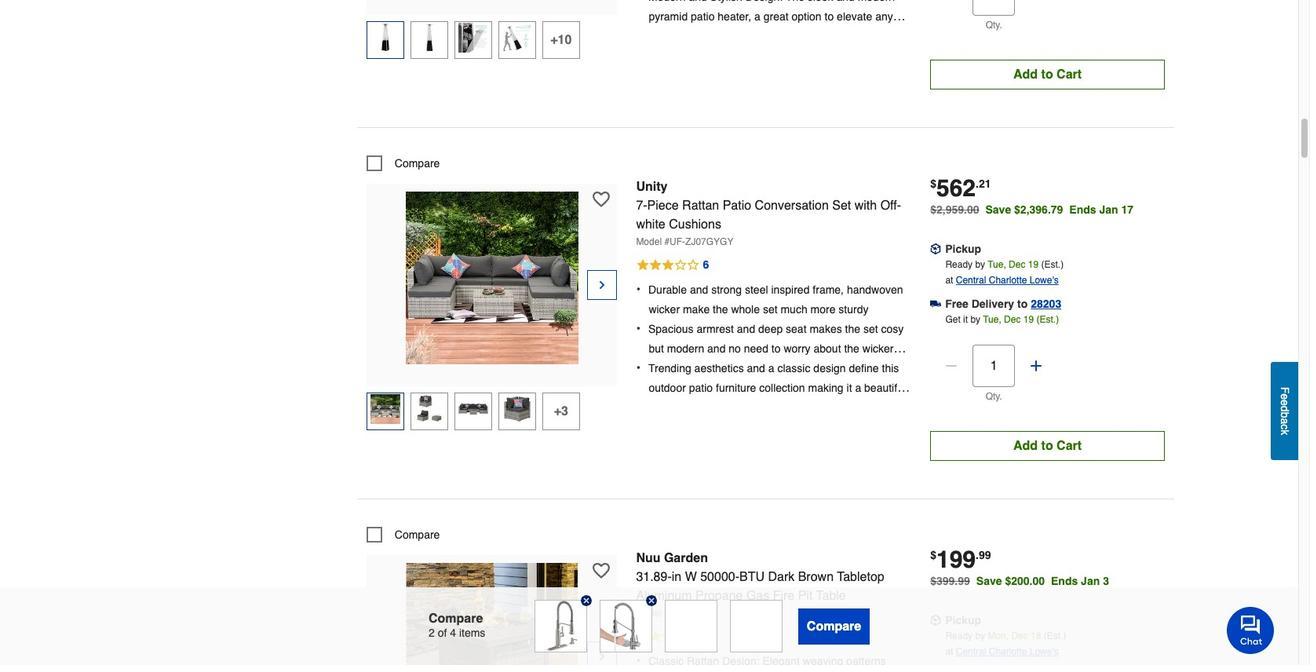 Task type: describe. For each thing, give the bounding box(es) containing it.
• for •
[[636, 283, 641, 297]]

ends for 562
[[1070, 203, 1097, 216]]

savings save $2,396.79 element
[[986, 203, 1140, 216]]

mon,
[[988, 630, 1009, 641]]

+10
[[551, 33, 572, 47]]

need
[[744, 343, 769, 355]]

5013375065 element
[[367, 527, 440, 542]]

the up time
[[845, 343, 860, 355]]

by for 562
[[976, 259, 986, 270]]

zj07gygy
[[686, 236, 734, 247]]

f e e d b a c k
[[1279, 387, 1292, 435]]

compare for 5013375065 element
[[395, 528, 440, 541]]

strong
[[712, 284, 742, 296]]

compare inside compare 2 of 4 items
[[429, 612, 483, 626]]

makes
[[810, 323, 842, 336]]

1 vertical spatial wicker
[[863, 343, 894, 355]]

chat invite button image
[[1228, 606, 1275, 654]]

(est.) for 562
[[1042, 259, 1064, 270]]

whole
[[731, 303, 760, 316]]

# inside unity 7-piece rattan patio conversation set with off- white cushions model # uf-zj07gygy
[[665, 236, 670, 247]]

• for beautiful
[[636, 361, 641, 376]]

make
[[683, 303, 710, 316]]

sturdy
[[839, 303, 869, 316]]

0 vertical spatial it
[[964, 314, 968, 325]]

ready by tue, dec 19 (est.) at central charlotte lowe's
[[946, 259, 1064, 286]]

delivery
[[972, 297, 1015, 310]]

nuu garden 31.89-in w 50000-btu dark brown tabletop aluminum propane gas fire pit table model #
[[636, 551, 885, 619]]

worry
[[784, 343, 811, 355]]

2 add from the top
[[1014, 439, 1038, 453]]

more
[[811, 303, 836, 316]]

armrest
[[697, 323, 734, 336]]

f
[[1279, 387, 1292, 394]]

cushions
[[669, 217, 722, 231]]

tabletop
[[837, 570, 885, 584]]

+3
[[554, 404, 569, 418]]

piece
[[648, 198, 679, 213]]

2 qty. from the top
[[986, 391, 1003, 402]]

1 vertical spatial (est.)
[[1037, 314, 1060, 325]]

design
[[814, 362, 846, 375]]

$200.00
[[1006, 575, 1045, 587]]

ready for 562
[[946, 259, 973, 270]]

central charlotte lowe's button for 199
[[956, 644, 1059, 659]]

garden
[[664, 551, 708, 565]]

was price $399.99 element
[[931, 571, 977, 587]]

space
[[764, 401, 793, 414]]

1 vertical spatial dec
[[1005, 314, 1021, 325]]

2 stepper number input field with increment and decrement buttons number field from the top
[[973, 344, 1016, 387]]

.99
[[976, 549, 992, 561]]

model # button
[[636, 605, 710, 621]]

furniture
[[716, 382, 757, 394]]

1 horizontal spatial outdoor
[[724, 401, 761, 414]]

28203 button
[[1031, 296, 1062, 311]]

1 chevron right image from the top
[[596, 277, 609, 293]]

brown
[[798, 570, 834, 584]]

off-
[[881, 198, 902, 213]]

much
[[781, 303, 808, 316]]

after
[[795, 362, 817, 375]]

set
[[833, 198, 852, 213]]

w
[[685, 570, 697, 584]]

steel
[[745, 284, 769, 296]]

4
[[450, 626, 456, 639]]

conversation
[[755, 198, 829, 213]]

18
[[1031, 630, 1042, 641]]

lowe's for 562
[[1030, 275, 1059, 286]]

fire
[[773, 589, 795, 603]]

nuu
[[636, 551, 661, 565]]

uf-
[[670, 236, 686, 247]]

jan for 199
[[1082, 575, 1100, 587]]

save for 199
[[977, 575, 1003, 587]]

dec for 562
[[1009, 259, 1026, 270]]

ends jan 3 element
[[1052, 575, 1116, 587]]

and inside • trending aesthetics and a classic design define this outdoor patio furniture collection making it a beautiful addition to any outdoor space including the backyard, patio, porch, balcony, or poolside
[[747, 362, 766, 375]]

31.89-
[[636, 570, 672, 584]]

7-
[[636, 198, 648, 213]]

at for 199
[[946, 646, 954, 657]]

1 horizontal spatial set
[[864, 323, 879, 336]]

spacious
[[649, 323, 694, 336]]

gallery item 0 image for 2nd "chevron right" icon from the bottom
[[406, 191, 578, 364]]

at for 562
[[946, 275, 954, 286]]

remove this product image
[[581, 595, 592, 606]]

any
[[703, 401, 721, 414]]

this
[[882, 362, 899, 375]]

durable
[[649, 284, 687, 296]]

gas
[[747, 589, 770, 603]]

central charlotte lowe's button for 562
[[956, 272, 1059, 288]]

and up make
[[690, 284, 709, 296]]

1 vertical spatial by
[[971, 314, 981, 325]]

get it by tue, dec 19 (est.)
[[946, 314, 1060, 325]]

collection
[[760, 382, 805, 394]]

+10 button
[[543, 21, 580, 59]]

compare button
[[799, 608, 870, 644]]

1 cart from the top
[[1057, 67, 1082, 81]]

2
[[429, 626, 435, 639]]

b
[[1279, 412, 1292, 418]]

charlotte for 199
[[989, 646, 1028, 657]]

central for 199
[[956, 646, 987, 657]]

c
[[1279, 424, 1292, 430]]

remove this product image
[[646, 595, 657, 606]]

table
[[817, 589, 846, 603]]

5014401451 element
[[367, 155, 440, 171]]

aluminum
[[636, 589, 692, 603]]

50000-
[[701, 570, 740, 584]]

2 e from the top
[[1279, 400, 1292, 406]]

items
[[459, 626, 486, 639]]

$2,396.79
[[1015, 203, 1064, 216]]

define
[[849, 362, 879, 375]]

pit
[[798, 589, 813, 603]]

• durable and strong steel inspired frame, handwoven wicker make the whole set much more sturdy • spacious armrest and deep seat makes the set cosy but modern and no need to worry about the wicker falling off when they are used after a long time
[[636, 283, 904, 375]]

dark
[[768, 570, 795, 584]]

0 vertical spatial wicker
[[649, 303, 680, 316]]

long
[[829, 362, 850, 375]]

beautiful
[[865, 382, 906, 394]]

to inside • durable and strong steel inspired frame, handwoven wicker make the whole set much more sturdy • spacious armrest and deep seat makes the set cosy but modern and no need to worry about the wicker falling off when they are used after a long time
[[772, 343, 781, 355]]

2 • from the top
[[636, 322, 641, 336]]

# inside nuu garden 31.89-in w 50000-btu dark brown tabletop aluminum propane gas fire pit table model #
[[665, 608, 670, 619]]

aesthetics
[[695, 362, 744, 375]]

a inside button
[[1279, 418, 1292, 424]]

to inside • trending aesthetics and a classic design define this outdoor patio furniture collection making it a beautiful addition to any outdoor space including the backyard, patio, porch, balcony, or poolside
[[691, 401, 700, 414]]

dec for 199
[[1012, 630, 1029, 641]]



Task type: locate. For each thing, give the bounding box(es) containing it.
save
[[986, 203, 1012, 216], [977, 575, 1003, 587]]

pickup image
[[931, 615, 942, 626]]

jan
[[1100, 203, 1119, 216], [1082, 575, 1100, 587]]

the
[[713, 303, 728, 316], [845, 323, 861, 336], [845, 343, 860, 355], [843, 401, 858, 414]]

ends right $200.00
[[1052, 575, 1078, 587]]

a left "long"
[[820, 362, 826, 375]]

2 chevron right image from the top
[[596, 648, 609, 664]]

0 vertical spatial set
[[763, 303, 778, 316]]

1 vertical spatial central charlotte lowe's button
[[956, 644, 1059, 659]]

1 vertical spatial cart
[[1057, 439, 1082, 453]]

lowe's for 199
[[1030, 646, 1059, 657]]

tue, up delivery
[[988, 259, 1007, 270]]

central up free
[[956, 275, 987, 286]]

1 lowe's from the top
[[1030, 275, 1059, 286]]

0 vertical spatial qty.
[[986, 19, 1003, 30]]

time
[[853, 362, 874, 375]]

ready by mon, dec 18 (est.) at central charlotte lowe's
[[946, 630, 1067, 657]]

1 vertical spatial add to cart
[[1014, 439, 1082, 453]]

2 central from the top
[[956, 646, 987, 657]]

1 vertical spatial model
[[636, 608, 662, 619]]

d
[[1279, 406, 1292, 412]]

at up free
[[946, 275, 954, 286]]

the down making
[[843, 401, 858, 414]]

jan for 562
[[1100, 203, 1119, 216]]

+3 button
[[543, 392, 580, 430]]

$399.99 save $200.00 ends jan 3
[[931, 575, 1110, 587]]

rattan
[[683, 198, 720, 213]]

chevron right image
[[596, 277, 609, 293], [596, 648, 609, 664]]

1 vertical spatial #
[[665, 608, 670, 619]]

tue, down delivery
[[984, 314, 1002, 325]]

charlotte down mon,
[[989, 646, 1028, 657]]

falling
[[649, 362, 678, 375]]

frame,
[[813, 284, 844, 296]]

• trending aesthetics and a classic design define this outdoor patio furniture collection making it a beautiful addition to any outdoor space including the backyard, patio, porch, balcony, or poolside
[[636, 361, 909, 434]]

2 # from the top
[[665, 608, 670, 619]]

and
[[690, 284, 709, 296], [737, 323, 756, 336], [708, 343, 726, 355], [747, 362, 766, 375]]

charlotte for 562
[[989, 275, 1028, 286]]

outdoor up addition
[[649, 382, 686, 394]]

model inside unity 7-piece rattan patio conversation set with off- white cushions model # uf-zj07gygy
[[636, 236, 662, 247]]

6
[[703, 258, 709, 271]]

Stepper number input field with increment and decrement buttons number field
[[973, 0, 1016, 15], [973, 344, 1016, 387]]

about
[[814, 343, 842, 355]]

the down sturdy
[[845, 323, 861, 336]]

set left cosy
[[864, 323, 879, 336]]

central inside ready by tue, dec 19 (est.) at central charlotte lowe's
[[956, 275, 987, 286]]

0 vertical spatial save
[[986, 203, 1012, 216]]

1 vertical spatial heart outline image
[[593, 562, 611, 579]]

#
[[665, 236, 670, 247], [665, 608, 670, 619]]

.21
[[976, 177, 992, 190]]

heart outline image for 199
[[593, 562, 611, 579]]

(est.) right 18
[[1044, 630, 1067, 641]]

$ for 199
[[931, 549, 937, 561]]

actual price $199.99 element
[[931, 546, 992, 573]]

1 vertical spatial add
[[1014, 439, 1038, 453]]

0 vertical spatial ready
[[946, 259, 973, 270]]

handwoven
[[847, 284, 904, 296]]

no
[[729, 343, 741, 355]]

plus image
[[1029, 358, 1045, 374]]

classic
[[778, 362, 811, 375]]

was price $2,959.00 element
[[931, 199, 986, 216]]

pickup right pickup icon
[[946, 242, 982, 255]]

central charlotte lowe's button up free delivery to 28203
[[956, 272, 1059, 288]]

1 add from the top
[[1014, 67, 1038, 81]]

1 vertical spatial central
[[956, 646, 987, 657]]

1 gallery item 0 image from the top
[[406, 191, 578, 364]]

ends jan 17 element
[[1070, 203, 1140, 216]]

0 vertical spatial heart outline image
[[593, 191, 611, 208]]

0 vertical spatial #
[[665, 236, 670, 247]]

$ 199 .99
[[931, 546, 992, 573]]

save for 562
[[986, 203, 1012, 216]]

e up b
[[1279, 400, 1292, 406]]

and down the need
[[747, 362, 766, 375]]

0 vertical spatial stepper number input field with increment and decrement buttons number field
[[973, 0, 1016, 15]]

a down time
[[856, 382, 862, 394]]

dec up free delivery to 28203
[[1009, 259, 1026, 270]]

are
[[749, 362, 765, 375]]

0 vertical spatial ends
[[1070, 203, 1097, 216]]

5 stars image
[[636, 627, 710, 646]]

0 horizontal spatial it
[[847, 382, 853, 394]]

by up delivery
[[976, 259, 986, 270]]

1 e from the top
[[1279, 394, 1292, 400]]

1 vertical spatial tue,
[[984, 314, 1002, 325]]

dec down free delivery to 28203
[[1005, 314, 1021, 325]]

2 vertical spatial by
[[976, 630, 986, 641]]

thumbnail image
[[371, 23, 400, 53], [415, 23, 444, 53], [458, 23, 488, 53], [502, 23, 532, 53], [371, 394, 400, 424], [415, 394, 444, 424], [458, 394, 488, 424], [502, 394, 532, 424]]

modern
[[667, 343, 705, 355]]

0 vertical spatial gallery item 0 image
[[406, 191, 578, 364]]

pickup for 199
[[946, 614, 982, 626]]

3 • from the top
[[636, 361, 641, 376]]

ready left mon,
[[946, 630, 973, 641]]

model inside nuu garden 31.89-in w 50000-btu dark brown tabletop aluminum propane gas fire pit table model #
[[636, 608, 662, 619]]

btu
[[740, 570, 765, 584]]

compare for compare 'button'
[[807, 619, 862, 633]]

0 vertical spatial (est.)
[[1042, 259, 1064, 270]]

$ up $399.99
[[931, 549, 937, 561]]

when
[[696, 362, 722, 375]]

1 add to cart button from the top
[[931, 59, 1165, 89]]

(est.) up 28203 button
[[1042, 259, 1064, 270]]

0 vertical spatial chevron right image
[[596, 277, 609, 293]]

1 vertical spatial add to cart button
[[931, 431, 1165, 461]]

charlotte up free delivery to 28203
[[989, 275, 1028, 286]]

lowe's inside ready by mon, dec 18 (est.) at central charlotte lowe's
[[1030, 646, 1059, 657]]

2 cart from the top
[[1057, 439, 1082, 453]]

1 heart outline image from the top
[[593, 191, 611, 208]]

0 vertical spatial 19
[[1029, 259, 1039, 270]]

off
[[681, 362, 693, 375]]

2 central charlotte lowe's button from the top
[[956, 644, 1059, 659]]

a up k
[[1279, 418, 1292, 424]]

(est.) inside ready by tue, dec 19 (est.) at central charlotte lowe's
[[1042, 259, 1064, 270]]

• left durable
[[636, 283, 641, 297]]

ready up free
[[946, 259, 973, 270]]

• left the spacious
[[636, 322, 641, 336]]

central down $399.99
[[956, 646, 987, 657]]

0 vertical spatial by
[[976, 259, 986, 270]]

patio,
[[649, 421, 676, 434]]

1 add to cart from the top
[[1014, 67, 1082, 81]]

0 horizontal spatial outdoor
[[649, 382, 686, 394]]

compare for 5014401451 element on the left of the page
[[395, 157, 440, 169]]

central for 562
[[956, 275, 987, 286]]

porch,
[[679, 421, 710, 434]]

save down .99
[[977, 575, 1003, 587]]

poolside
[[769, 421, 810, 434]]

ends right $2,396.79
[[1070, 203, 1097, 216]]

it down "long"
[[847, 382, 853, 394]]

dec inside ready by mon, dec 18 (est.) at central charlotte lowe's
[[1012, 630, 1029, 641]]

1 stepper number input field with increment and decrement buttons number field from the top
[[973, 0, 1016, 15]]

set up the deep
[[763, 303, 778, 316]]

1 vertical spatial ready
[[946, 630, 973, 641]]

gallery item 0 image for first "chevron right" icon from the bottom
[[406, 563, 578, 665]]

the up armrest
[[713, 303, 728, 316]]

free
[[946, 297, 969, 310]]

lowe's down 18
[[1030, 646, 1059, 657]]

wicker down durable
[[649, 303, 680, 316]]

model down remove this product image
[[636, 608, 662, 619]]

pickup image
[[931, 243, 942, 254]]

0 vertical spatial cart
[[1057, 67, 1082, 81]]

0 vertical spatial charlotte
[[989, 275, 1028, 286]]

2 add to cart button from the top
[[931, 431, 1165, 461]]

ready inside ready by tue, dec 19 (est.) at central charlotte lowe's
[[946, 259, 973, 270]]

balcony,
[[713, 421, 753, 434]]

2 lowe's from the top
[[1030, 646, 1059, 657]]

1 vertical spatial lowe's
[[1030, 646, 1059, 657]]

• left falling
[[636, 361, 641, 376]]

0 vertical spatial model
[[636, 236, 662, 247]]

1 vertical spatial 19
[[1024, 314, 1034, 325]]

pickup right pickup image
[[946, 614, 982, 626]]

0 vertical spatial •
[[636, 283, 641, 297]]

1 central from the top
[[956, 275, 987, 286]]

1 model from the top
[[636, 236, 662, 247]]

1 charlotte from the top
[[989, 275, 1028, 286]]

0 vertical spatial add to cart button
[[931, 59, 1165, 89]]

1 vertical spatial set
[[864, 323, 879, 336]]

propane
[[696, 589, 743, 603]]

1 vertical spatial charlotte
[[989, 646, 1028, 657]]

ready inside ready by mon, dec 18 (est.) at central charlotte lowe's
[[946, 630, 973, 641]]

by inside ready by tue, dec 19 (est.) at central charlotte lowe's
[[976, 259, 986, 270]]

central charlotte lowe's button
[[956, 272, 1059, 288], [956, 644, 1059, 659]]

at down $399.99
[[946, 646, 954, 657]]

heart outline image for 562
[[593, 191, 611, 208]]

inspired
[[772, 284, 810, 296]]

2 ready from the top
[[946, 630, 973, 641]]

$ 562 .21
[[931, 174, 992, 202]]

wicker
[[649, 303, 680, 316], [863, 343, 894, 355]]

1 central charlotte lowe's button from the top
[[956, 272, 1059, 288]]

1 vertical spatial stepper number input field with increment and decrement buttons number field
[[973, 344, 1016, 387]]

but
[[649, 343, 664, 355]]

at inside ready by tue, dec 19 (est.) at central charlotte lowe's
[[946, 275, 954, 286]]

heart outline image
[[593, 191, 611, 208], [593, 562, 611, 579]]

it right get
[[964, 314, 968, 325]]

by right get
[[971, 314, 981, 325]]

0 vertical spatial outdoor
[[649, 382, 686, 394]]

charlotte inside ready by tue, dec 19 (est.) at central charlotte lowe's
[[989, 275, 1028, 286]]

jan left 3 in the right of the page
[[1082, 575, 1100, 587]]

0 horizontal spatial wicker
[[649, 303, 680, 316]]

0 vertical spatial tue,
[[988, 259, 1007, 270]]

$ for 562
[[931, 177, 937, 190]]

(est.) inside ready by mon, dec 18 (est.) at central charlotte lowe's
[[1044, 630, 1067, 641]]

free delivery to 28203
[[946, 297, 1062, 310]]

of
[[438, 626, 447, 639]]

by for 199
[[976, 630, 986, 641]]

1 vertical spatial jan
[[1082, 575, 1100, 587]]

charlotte inside ready by mon, dec 18 (est.) at central charlotte lowe's
[[989, 646, 1028, 657]]

unity
[[636, 180, 668, 194]]

set
[[763, 303, 778, 316], [864, 323, 879, 336]]

add to cart for first add to cart button from the bottom
[[1014, 439, 1082, 453]]

lowe's
[[1030, 275, 1059, 286], [1030, 646, 1059, 657]]

2 gallery item 0 image from the top
[[406, 563, 578, 665]]

1 vertical spatial ends
[[1052, 575, 1078, 587]]

1 vertical spatial •
[[636, 322, 641, 336]]

central
[[956, 275, 987, 286], [956, 646, 987, 657]]

f e e d b a c k button
[[1271, 362, 1299, 460]]

k
[[1279, 430, 1292, 435]]

heart outline image left nuu
[[593, 562, 611, 579]]

1 vertical spatial chevron right image
[[596, 648, 609, 664]]

addition
[[649, 401, 688, 414]]

19 up 28203 button
[[1029, 259, 1039, 270]]

dec inside ready by tue, dec 19 (est.) at central charlotte lowe's
[[1009, 259, 1026, 270]]

central inside ready by mon, dec 18 (est.) at central charlotte lowe's
[[956, 646, 987, 657]]

$ inside $ 562 .21
[[931, 177, 937, 190]]

by inside ready by mon, dec 18 (est.) at central charlotte lowe's
[[976, 630, 986, 641]]

19 inside ready by tue, dec 19 (est.) at central charlotte lowe's
[[1029, 259, 1039, 270]]

0 vertical spatial at
[[946, 275, 954, 286]]

0 vertical spatial $
[[931, 177, 937, 190]]

$2,959.00 save $2,396.79 ends jan 17
[[931, 203, 1134, 216]]

2 vertical spatial •
[[636, 361, 641, 376]]

1 vertical spatial at
[[946, 646, 954, 657]]

1 # from the top
[[665, 236, 670, 247]]

a right are
[[769, 362, 775, 375]]

backyard,
[[861, 401, 909, 414]]

central charlotte lowe's button down mon,
[[956, 644, 1059, 659]]

cart
[[1057, 67, 1082, 81], [1057, 439, 1082, 453]]

minus image
[[944, 358, 960, 374]]

# down "white"
[[665, 236, 670, 247]]

2 add to cart from the top
[[1014, 439, 1082, 453]]

0 vertical spatial pickup
[[946, 242, 982, 255]]

they
[[725, 362, 746, 375]]

add to cart button
[[931, 59, 1165, 89], [931, 431, 1165, 461]]

1 qty. from the top
[[986, 19, 1003, 30]]

2 vertical spatial (est.)
[[1044, 630, 1067, 641]]

compare 2 of 4 items
[[429, 612, 486, 639]]

0 vertical spatial add
[[1014, 67, 1038, 81]]

seat
[[786, 323, 807, 336]]

0 vertical spatial dec
[[1009, 259, 1026, 270]]

compare inside 5014401451 element
[[395, 157, 440, 169]]

$2,959.00
[[931, 203, 980, 216]]

2 heart outline image from the top
[[593, 562, 611, 579]]

and left no
[[708, 343, 726, 355]]

19 down 28203
[[1024, 314, 1034, 325]]

(est.) down 28203
[[1037, 314, 1060, 325]]

at inside ready by mon, dec 18 (est.) at central charlotte lowe's
[[946, 646, 954, 657]]

jan left the "17" on the right top of page
[[1100, 203, 1119, 216]]

ready for 199
[[946, 630, 973, 641]]

1 horizontal spatial it
[[964, 314, 968, 325]]

3
[[1104, 575, 1110, 587]]

unity 7-piece rattan patio conversation set with off- white cushions model # uf-zj07gygy
[[636, 180, 902, 247]]

1 vertical spatial save
[[977, 575, 1003, 587]]

1 vertical spatial qty.
[[986, 391, 1003, 402]]

lowe's up 28203
[[1030, 275, 1059, 286]]

save down the .21
[[986, 203, 1012, 216]]

deep
[[759, 323, 783, 336]]

heart outline image left 7-
[[593, 191, 611, 208]]

a inside • durable and strong steel inspired frame, handwoven wicker make the whole set much more sturdy • spacious armrest and deep seat makes the set cosy but modern and no need to worry about the wicker falling off when they are used after a long time
[[820, 362, 826, 375]]

1 • from the top
[[636, 283, 641, 297]]

562
[[937, 174, 976, 202]]

add
[[1014, 67, 1038, 81], [1014, 439, 1038, 453]]

1 at from the top
[[946, 275, 954, 286]]

by left mon,
[[976, 630, 986, 641]]

wicker up this
[[863, 343, 894, 355]]

1 vertical spatial outdoor
[[724, 401, 761, 414]]

truck filled image
[[931, 298, 942, 309]]

model down "white"
[[636, 236, 662, 247]]

1 vertical spatial $
[[931, 549, 937, 561]]

0 horizontal spatial set
[[763, 303, 778, 316]]

1 $ from the top
[[931, 177, 937, 190]]

$ up $2,959.00
[[931, 177, 937, 190]]

• inside • trending aesthetics and a classic design define this outdoor patio furniture collection making it a beautiful addition to any outdoor space including the backyard, patio, porch, balcony, or poolside
[[636, 361, 641, 376]]

making
[[809, 382, 844, 394]]

2 pickup from the top
[[946, 614, 982, 626]]

compare inside 5013375065 element
[[395, 528, 440, 541]]

2 $ from the top
[[931, 549, 937, 561]]

# down aluminum
[[665, 608, 670, 619]]

2 at from the top
[[946, 646, 954, 657]]

ends for 199
[[1052, 575, 1078, 587]]

1 vertical spatial gallery item 0 image
[[406, 563, 578, 665]]

actual price $562.21 element
[[931, 174, 992, 202]]

outdoor down furniture
[[724, 401, 761, 414]]

0 vertical spatial central charlotte lowe's button
[[956, 272, 1059, 288]]

0 vertical spatial jan
[[1100, 203, 1119, 216]]

0 vertical spatial lowe's
[[1030, 275, 1059, 286]]

1 horizontal spatial wicker
[[863, 343, 894, 355]]

gallery item 0 image
[[406, 191, 578, 364], [406, 563, 578, 665]]

$399.99
[[931, 575, 971, 587]]

0 vertical spatial central
[[956, 275, 987, 286]]

the inside • trending aesthetics and a classic design define this outdoor patio furniture collection making it a beautiful addition to any outdoor space including the backyard, patio, porch, balcony, or poolside
[[843, 401, 858, 414]]

tue, inside ready by tue, dec 19 (est.) at central charlotte lowe's
[[988, 259, 1007, 270]]

17
[[1122, 203, 1134, 216]]

0 vertical spatial add to cart
[[1014, 67, 1082, 81]]

savings save $200.00 element
[[977, 575, 1116, 587]]

pickup for 562
[[946, 242, 982, 255]]

it
[[964, 314, 968, 325], [847, 382, 853, 394]]

used
[[768, 362, 792, 375]]

dec left 18
[[1012, 630, 1029, 641]]

patio
[[689, 382, 713, 394]]

2 charlotte from the top
[[989, 646, 1028, 657]]

2 vertical spatial dec
[[1012, 630, 1029, 641]]

lowe's inside ready by tue, dec 19 (est.) at central charlotte lowe's
[[1030, 275, 1059, 286]]

including
[[796, 401, 840, 414]]

1 pickup from the top
[[946, 242, 982, 255]]

1 vertical spatial pickup
[[946, 614, 982, 626]]

3 stars image
[[636, 256, 710, 275]]

1 vertical spatial it
[[847, 382, 853, 394]]

2 model from the top
[[636, 608, 662, 619]]

it inside • trending aesthetics and a classic design define this outdoor patio furniture collection making it a beautiful addition to any outdoor space including the backyard, patio, porch, balcony, or poolside
[[847, 382, 853, 394]]

$
[[931, 177, 937, 190], [931, 549, 937, 561]]

add to cart for first add to cart button from the top
[[1014, 67, 1082, 81]]

compare inside 'button'
[[807, 619, 862, 633]]

$ inside $ 199 .99
[[931, 549, 937, 561]]

patio
[[723, 198, 752, 213]]

(est.) for 199
[[1044, 630, 1067, 641]]

and down whole
[[737, 323, 756, 336]]

cosy
[[882, 323, 904, 336]]

e up d
[[1279, 394, 1292, 400]]

6 button
[[636, 256, 912, 275]]

1 ready from the top
[[946, 259, 973, 270]]

e
[[1279, 394, 1292, 400], [1279, 400, 1292, 406]]

19
[[1029, 259, 1039, 270], [1024, 314, 1034, 325]]



Task type: vqa. For each thing, say whether or not it's contained in the screenshot.
Central
yes



